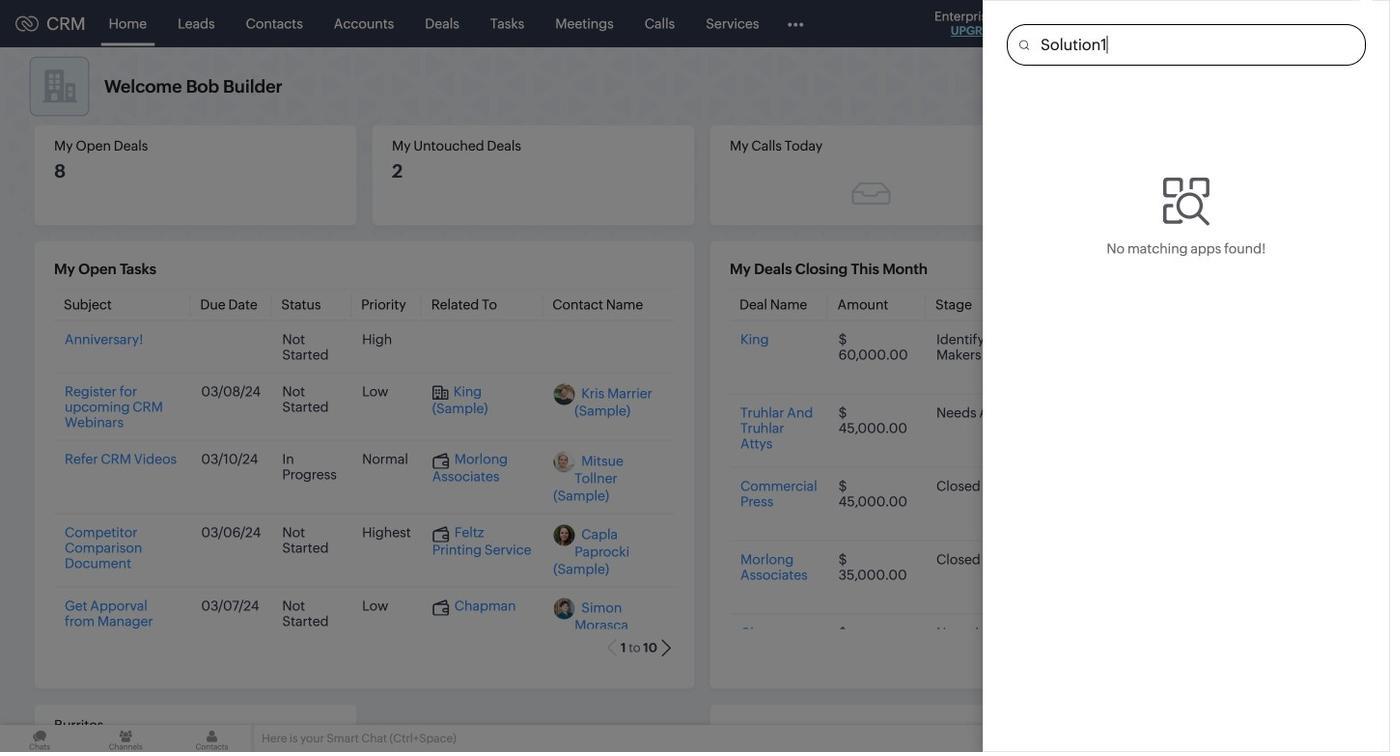 Task type: locate. For each thing, give the bounding box(es) containing it.
chats image
[[0, 725, 79, 752]]

contacts image
[[172, 725, 252, 752]]



Task type: describe. For each thing, give the bounding box(es) containing it.
logo image
[[15, 16, 39, 31]]

profile element
[[1292, 0, 1346, 47]]

Search Applications text field
[[1029, 25, 1365, 65]]

calendar image
[[1186, 16, 1202, 31]]

channels image
[[86, 725, 165, 752]]

profile image
[[1304, 8, 1334, 39]]

no matching apps found image
[[1164, 177, 1210, 225]]



Task type: vqa. For each thing, say whether or not it's contained in the screenshot.
'Profile' image
yes



